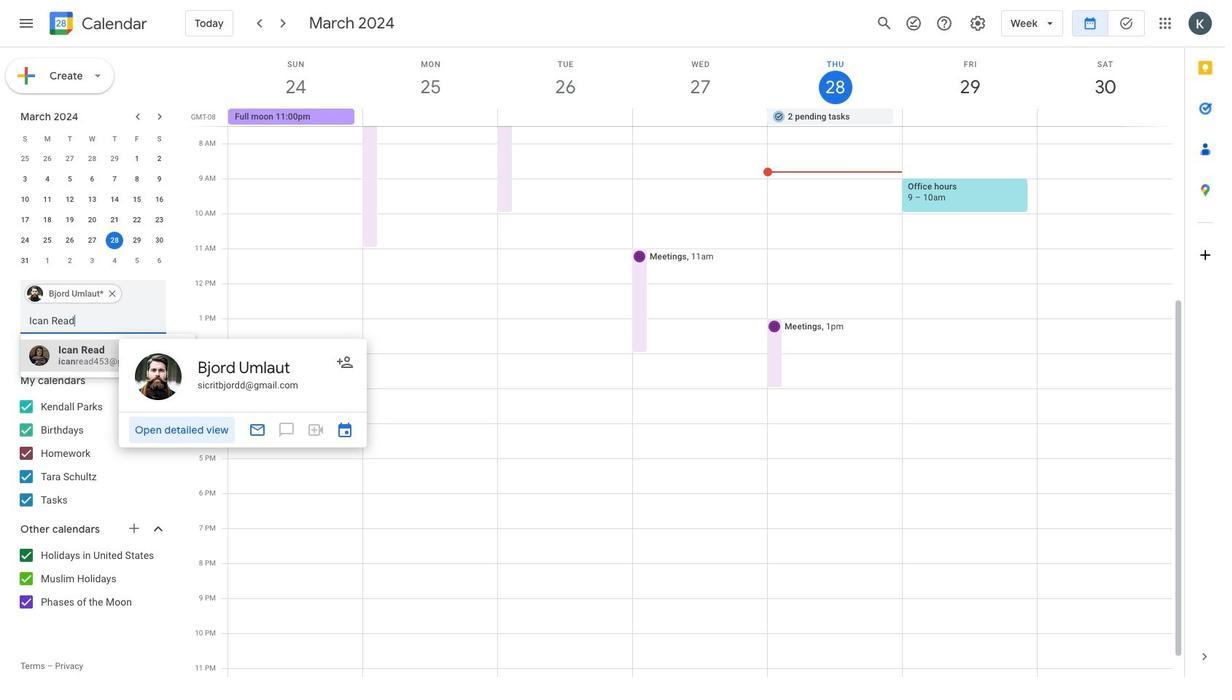 Task type: vqa. For each thing, say whether or not it's contained in the screenshot.
12 ELEMENT on the top left of page
yes



Task type: describe. For each thing, give the bounding box(es) containing it.
11 element
[[39, 191, 56, 209]]

23 element
[[151, 212, 168, 229]]

april 6 element
[[151, 252, 168, 270]]

6 element
[[84, 171, 101, 188]]

30 element
[[151, 232, 168, 250]]

27 element
[[84, 232, 101, 250]]

16 element
[[151, 191, 168, 209]]

february 29 element
[[106, 150, 123, 168]]

bjord umlaut, selected option
[[24, 282, 123, 306]]

main drawer image
[[18, 15, 35, 32]]

12 element
[[61, 191, 79, 209]]

2 element
[[151, 150, 168, 168]]

14 element
[[106, 191, 123, 209]]

15 element
[[128, 191, 146, 209]]

21 element
[[106, 212, 123, 229]]

5 element
[[61, 171, 79, 188]]

3 element
[[16, 171, 34, 188]]

other calendars list
[[3, 544, 181, 614]]

13 element
[[84, 191, 101, 209]]

heading inside calendar element
[[79, 15, 147, 32]]

april 1 element
[[39, 252, 56, 270]]

9 element
[[151, 171, 168, 188]]

4 element
[[39, 171, 56, 188]]

31 element
[[16, 252, 34, 270]]

17 element
[[16, 212, 34, 229]]

10 element
[[16, 191, 34, 209]]

february 26 element
[[39, 150, 56, 168]]



Task type: locate. For each thing, give the bounding box(es) containing it.
heading
[[79, 15, 147, 32]]

selected people list box
[[20, 280, 166, 308]]

18 element
[[39, 212, 56, 229]]

grid
[[187, 47, 1185, 678]]

26 element
[[61, 232, 79, 250]]

april 5 element
[[128, 252, 146, 270]]

24 element
[[16, 232, 34, 250]]

8 element
[[128, 171, 146, 188]]

settings menu image
[[970, 15, 987, 32]]

march 2024 grid
[[14, 128, 171, 271]]

my calendars list
[[3, 395, 181, 512]]

information card element
[[119, 339, 367, 448]]

february 27 element
[[61, 150, 79, 168]]

None search field
[[0, 274, 181, 352]]

28, today element
[[106, 232, 123, 250]]

april 4 element
[[106, 252, 123, 270]]

april 3 element
[[84, 252, 101, 270]]

7 element
[[106, 171, 123, 188]]

list box
[[20, 340, 196, 372]]

row group
[[14, 149, 171, 271]]

20 element
[[84, 212, 101, 229]]

tab list
[[1186, 47, 1226, 637]]

29 element
[[128, 232, 146, 250]]

Search for people text field
[[29, 308, 158, 334]]

cell
[[363, 109, 498, 126], [498, 109, 633, 126], [633, 109, 768, 126], [903, 109, 1038, 126], [1038, 109, 1172, 126], [103, 231, 126, 251]]

22 element
[[128, 212, 146, 229]]

19 element
[[61, 212, 79, 229]]

1 element
[[128, 150, 146, 168]]

february 28 element
[[84, 150, 101, 168]]

25 element
[[39, 232, 56, 250]]

cell inside march 2024 grid
[[103, 231, 126, 251]]

february 25 element
[[16, 150, 34, 168]]

calendar element
[[47, 9, 147, 41]]

row
[[222, 109, 1185, 126], [14, 128, 171, 149], [14, 149, 171, 169], [14, 169, 171, 190], [14, 190, 171, 210], [14, 210, 171, 231], [14, 231, 171, 251], [14, 251, 171, 271]]

april 2 element
[[61, 252, 79, 270]]



